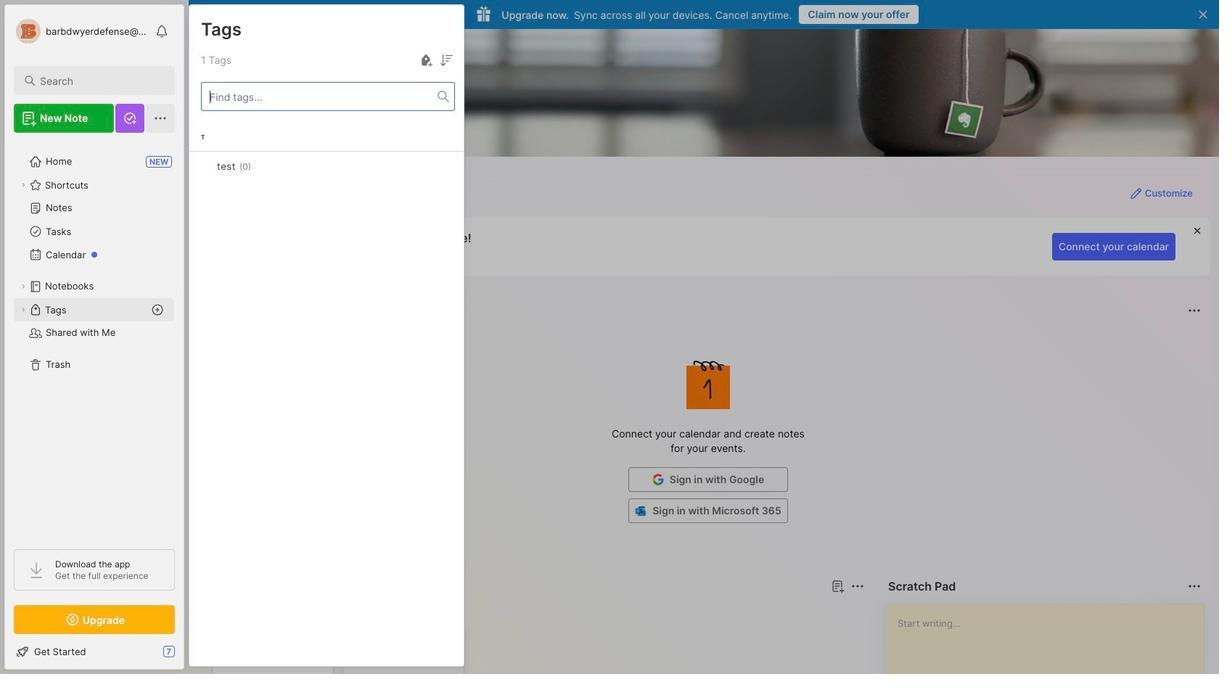 Task type: vqa. For each thing, say whether or not it's contained in the screenshot.
Start writing… text field on the bottom
yes



Task type: describe. For each thing, give the bounding box(es) containing it.
Start writing… text field
[[898, 604, 1203, 674]]

Help and Learning task checklist field
[[5, 640, 184, 663]]

create new tag image
[[417, 52, 435, 69]]

none search field inside main element
[[40, 72, 162, 89]]

expand tags image
[[19, 305, 28, 314]]

click to collapse image
[[183, 647, 194, 665]]

Search text field
[[40, 74, 162, 88]]

0 vertical spatial row group
[[189, 123, 464, 201]]

expand notebooks image
[[19, 282, 28, 291]]



Task type: locate. For each thing, give the bounding box(es) containing it.
None search field
[[40, 72, 162, 89]]

Find tags… text field
[[202, 87, 438, 106]]

tag actions image
[[251, 160, 274, 172]]

tab
[[215, 604, 257, 621]]

tree
[[5, 142, 184, 536]]

tree inside main element
[[5, 142, 184, 536]]

sort options image
[[438, 52, 455, 69]]

Tag actions field
[[251, 159, 274, 173]]

main element
[[0, 0, 189, 674]]

Sort field
[[438, 52, 455, 69]]

Account field
[[14, 17, 148, 46]]

row group
[[189, 123, 464, 201], [212, 630, 473, 674]]

1 vertical spatial row group
[[212, 630, 473, 674]]



